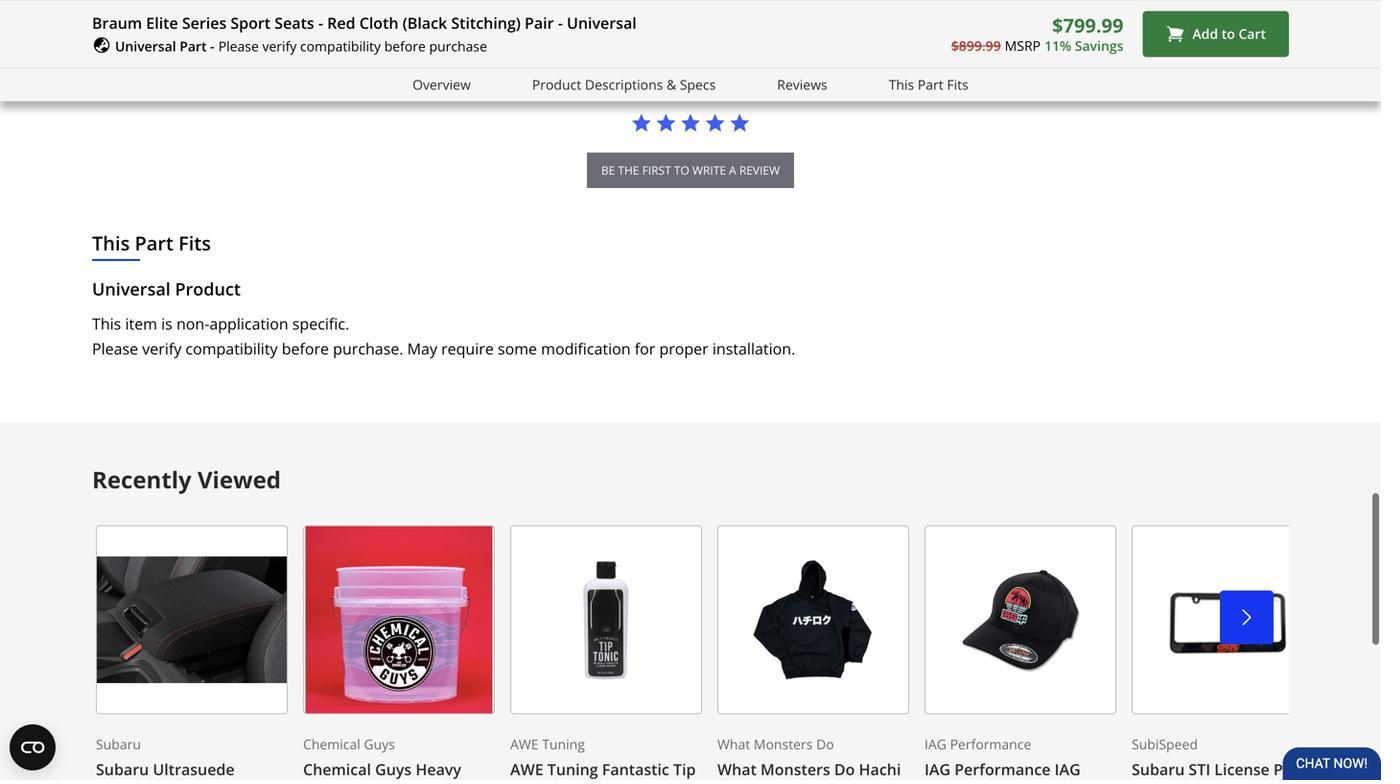 Task type: vqa. For each thing, say whether or not it's contained in the screenshot.


Task type: locate. For each thing, give the bounding box(es) containing it.
fits up universal product
[[179, 230, 211, 256]]

1 star image from the left
[[631, 112, 652, 133]]

application
[[210, 313, 289, 334]]

iag miami logo hat - iagiag-app-2064sm, image
[[925, 525, 1117, 714]]

product down pair
[[532, 75, 582, 93]]

proper
[[660, 338, 709, 359]]

1 horizontal spatial compatibility
[[300, 37, 381, 55]]

(black
[[403, 12, 447, 33]]

1 vertical spatial please
[[92, 338, 138, 359]]

before
[[385, 37, 426, 55], [282, 338, 329, 359]]

first
[[643, 162, 672, 178]]

0 vertical spatial do
[[817, 735, 835, 753]]

recently
[[92, 464, 192, 495]]

braum
[[92, 12, 142, 33]]

star image
[[631, 112, 652, 133], [656, 112, 677, 133], [680, 112, 702, 133], [730, 112, 751, 133]]

this inside this item is non-application specific. please verify compatibility before purchase. may require some modification for proper installation.
[[92, 313, 121, 334]]

universal right pair
[[567, 12, 637, 33]]

add to cart
[[1193, 25, 1267, 43]]

compatibility
[[300, 37, 381, 55], [186, 338, 278, 359]]

product
[[532, 75, 582, 93], [175, 277, 241, 301]]

$799.99 $899.99 msrp 11% savings
[[952, 12, 1124, 55]]

fits
[[948, 75, 969, 93], [179, 230, 211, 256]]

star image down &
[[656, 112, 677, 133]]

1 horizontal spatial before
[[385, 37, 426, 55]]

modification
[[541, 338, 631, 359]]

this part fits up universal product
[[92, 230, 211, 256]]

0 vertical spatial what
[[718, 735, 751, 753]]

0 horizontal spatial compatibility
[[186, 338, 278, 359]]

1 vertical spatial before
[[282, 338, 329, 359]]

0 vertical spatial awe
[[511, 735, 539, 753]]

purchase
[[429, 37, 487, 55]]

subaru for subaru sti license plate
[[1132, 759, 1185, 780]]

a
[[729, 162, 737, 178]]

1 vertical spatial verify
[[142, 338, 182, 359]]

universal down elite
[[115, 37, 176, 55]]

awe
[[511, 735, 539, 753], [511, 759, 544, 780]]

product up the non-
[[175, 277, 241, 301]]

11%
[[1045, 37, 1072, 55]]

1 horizontal spatial part
[[180, 37, 207, 55]]

1 chemical from the top
[[303, 735, 361, 753]]

please down sport
[[219, 37, 259, 55]]

1 horizontal spatial please
[[219, 37, 259, 55]]

monsters
[[754, 735, 813, 753], [761, 759, 831, 780]]

tip
[[674, 759, 696, 780]]

0 horizontal spatial product
[[175, 277, 241, 301]]

savings
[[1076, 37, 1124, 55]]

to
[[1222, 25, 1236, 43], [675, 162, 690, 178]]

&
[[667, 75, 677, 93]]

verify down the 'is'
[[142, 338, 182, 359]]

subaru down subispeed
[[1132, 759, 1185, 780]]

universal product
[[92, 277, 241, 301]]

1 horizontal spatial fits
[[948, 75, 969, 93]]

subaru left ultrasuede
[[96, 759, 149, 780]]

part inside this part fits link
[[918, 75, 944, 93]]

0 vertical spatial tuning
[[542, 735, 585, 753]]

guys
[[364, 735, 395, 753], [375, 759, 412, 780]]

universal
[[567, 12, 637, 33], [115, 37, 176, 55], [92, 277, 171, 301]]

star image down product descriptions & specs link
[[631, 112, 652, 133]]

elite
[[146, 12, 178, 33]]

reviews
[[778, 75, 828, 93]]

1 horizontal spatial to
[[1222, 25, 1236, 43]]

be
[[602, 162, 615, 178]]

- left "red"
[[318, 12, 323, 33]]

2 vertical spatial this
[[92, 313, 121, 334]]

add
[[1193, 25, 1219, 43]]

0 vertical spatial this
[[889, 75, 915, 93]]

compatibility down application
[[186, 338, 278, 359]]

please
[[219, 37, 259, 55], [92, 338, 138, 359]]

this
[[889, 75, 915, 93], [92, 230, 130, 256], [92, 313, 121, 334]]

1 vertical spatial universal
[[115, 37, 176, 55]]

-
[[318, 12, 323, 33], [558, 12, 563, 33], [210, 37, 215, 55]]

this part fits
[[889, 75, 969, 93], [92, 230, 211, 256]]

sport
[[231, 12, 271, 33]]

1 vertical spatial to
[[675, 162, 690, 178]]

picture of subaru sti license plate frame in black - universal image
[[1132, 525, 1324, 714]]

performance
[[951, 735, 1032, 753], [955, 759, 1051, 780]]

0 horizontal spatial before
[[282, 338, 329, 359]]

open widget image
[[10, 725, 56, 771]]

1 vertical spatial compatibility
[[186, 338, 278, 359]]

be the first to write a review
[[602, 162, 780, 178]]

before inside this item is non-application specific. please verify compatibility before purchase. may require some modification for proper installation.
[[282, 338, 329, 359]]

0 horizontal spatial please
[[92, 338, 138, 359]]

item
[[125, 313, 157, 334]]

compatibility down "red"
[[300, 37, 381, 55]]

1 horizontal spatial product
[[532, 75, 582, 93]]

tuning
[[542, 735, 585, 753], [548, 759, 598, 780]]

please down item
[[92, 338, 138, 359]]

1 vertical spatial awe
[[511, 759, 544, 780]]

awe tuning awe tuning fantastic tip
[[511, 735, 696, 780]]

0 horizontal spatial this part fits
[[92, 230, 211, 256]]

1 vertical spatial chemical
[[303, 759, 371, 780]]

is
[[161, 313, 173, 334]]

star image left star image
[[680, 112, 702, 133]]

review
[[740, 162, 780, 178]]

chemical
[[303, 735, 361, 753], [303, 759, 371, 780]]

1 horizontal spatial verify
[[262, 37, 297, 55]]

questions
[[176, 33, 251, 52]]

0 horizontal spatial verify
[[142, 338, 182, 359]]

what monsters do what monsters do hachi
[[718, 735, 902, 780]]

2 vertical spatial universal
[[92, 277, 171, 301]]

fits down "$899.99"
[[948, 75, 969, 93]]

0 vertical spatial performance
[[951, 735, 1032, 753]]

product descriptions & specs link
[[532, 74, 716, 95]]

verify
[[262, 37, 297, 55], [142, 338, 182, 359]]

$799.99
[[1053, 12, 1124, 39]]

hachi
[[859, 759, 902, 780]]

to right add
[[1222, 25, 1236, 43]]

0 vertical spatial verify
[[262, 37, 297, 55]]

0 vertical spatial before
[[385, 37, 426, 55]]

0 horizontal spatial part
[[135, 230, 174, 256]]

universal up item
[[92, 277, 171, 301]]

subaru inside subispeed subaru sti license plate
[[1132, 759, 1185, 780]]

2 star image from the left
[[656, 112, 677, 133]]

this part fits down "$899.99"
[[889, 75, 969, 93]]

subaru
[[96, 735, 141, 753], [96, 759, 149, 780], [1132, 759, 1185, 780]]

do
[[817, 735, 835, 753], [835, 759, 855, 780]]

star image right star image
[[730, 112, 751, 133]]

0 vertical spatial product
[[532, 75, 582, 93]]

2 horizontal spatial part
[[918, 75, 944, 93]]

tab list
[[102, 33, 268, 63]]

1 horizontal spatial this part fits
[[889, 75, 969, 93]]

1 vertical spatial what
[[718, 759, 757, 780]]

2 vertical spatial part
[[135, 230, 174, 256]]

what
[[718, 735, 751, 753], [718, 759, 757, 780]]

cloth
[[360, 12, 399, 33]]

this item is non-application specific. please verify compatibility before purchase. may require some modification for proper installation.
[[92, 313, 796, 359]]

part
[[180, 37, 207, 55], [918, 75, 944, 93], [135, 230, 174, 256]]

the
[[618, 162, 640, 178]]

product descriptions & specs
[[532, 75, 716, 93]]

before down specific.
[[282, 338, 329, 359]]

1 vertical spatial part
[[918, 75, 944, 93]]

0 horizontal spatial fits
[[179, 230, 211, 256]]

verify down the seats
[[262, 37, 297, 55]]

before down (black
[[385, 37, 426, 55]]

2 awe from the top
[[511, 759, 544, 780]]

2 chemical from the top
[[303, 759, 371, 780]]

tab list containing reviews
[[102, 33, 268, 63]]

$899.99
[[952, 37, 1002, 55]]

to right first
[[675, 162, 690, 178]]

wmdwmd86   -   what monsters do hachi roku 86 hoodie, image
[[718, 525, 910, 714]]

product inside product descriptions & specs link
[[532, 75, 582, 93]]

be the first to write a review button
[[587, 152, 795, 188]]

iag
[[925, 735, 947, 753], [925, 759, 951, 780], [1055, 759, 1081, 780]]

- right pair
[[558, 12, 563, 33]]

0 vertical spatial chemical
[[303, 735, 361, 753]]

- down series
[[210, 37, 215, 55]]

1 vertical spatial do
[[835, 759, 855, 780]]



Task type: describe. For each thing, give the bounding box(es) containing it.
sti
[[1189, 759, 1211, 780]]

1 vertical spatial tuning
[[548, 759, 598, 780]]

0 vertical spatial guys
[[364, 735, 395, 753]]

license
[[1215, 759, 1270, 780]]

subispeed
[[1132, 735, 1199, 753]]

stitching)
[[451, 12, 521, 33]]

msrp
[[1005, 37, 1041, 55]]

1 vertical spatial guys
[[375, 759, 412, 780]]

0 vertical spatial compatibility
[[300, 37, 381, 55]]

may
[[408, 338, 438, 359]]

1 vertical spatial performance
[[955, 759, 1051, 780]]

subaru for subaru ultrasuede
[[96, 759, 149, 780]]

0 vertical spatial monsters
[[754, 735, 813, 753]]

specs
[[680, 75, 716, 93]]

this part fits link
[[889, 74, 969, 95]]

0 vertical spatial fits
[[948, 75, 969, 93]]

purchase.
[[333, 338, 404, 359]]

reviews link
[[778, 74, 828, 95]]

0 vertical spatial universal
[[567, 12, 637, 33]]

0 vertical spatial part
[[180, 37, 207, 55]]

require
[[442, 338, 494, 359]]

write
[[693, 162, 727, 178]]

0 vertical spatial please
[[219, 37, 259, 55]]

heavy
[[416, 759, 462, 780]]

pair
[[525, 12, 554, 33]]

1 vertical spatial this
[[92, 230, 130, 256]]

cheacc106 chemical guys heavy duty ultra clear detailing bucket 4.5 gal, image
[[303, 525, 495, 714]]

specific.
[[293, 313, 350, 334]]

awe6510-17010 awe tuning fantastic tip tonic, image
[[511, 525, 702, 714]]

descriptions
[[585, 75, 663, 93]]

subaru right the open widget icon
[[96, 735, 141, 753]]

chemical guys chemical guys heavy
[[303, 735, 492, 780]]

plate
[[1274, 759, 1312, 780]]

0 horizontal spatial to
[[675, 162, 690, 178]]

compatibility inside this item is non-application specific. please verify compatibility before purchase. may require some modification for proper installation.
[[186, 338, 278, 359]]

1 vertical spatial monsters
[[761, 759, 831, 780]]

for
[[635, 338, 656, 359]]

fantastic
[[602, 759, 670, 780]]

1 horizontal spatial -
[[318, 12, 323, 33]]

cart
[[1239, 25, 1267, 43]]

star image
[[705, 112, 726, 133]]

seats
[[275, 12, 314, 33]]

0 vertical spatial to
[[1222, 25, 1236, 43]]

1 what from the top
[[718, 735, 751, 753]]

recently viewed
[[92, 464, 281, 495]]

overview
[[413, 75, 471, 93]]

universal for universal part - please verify compatibility before purchase
[[115, 37, 176, 55]]

2 horizontal spatial -
[[558, 12, 563, 33]]

viewed
[[198, 464, 281, 495]]

1 awe from the top
[[511, 735, 539, 753]]

1 vertical spatial product
[[175, 277, 241, 301]]

3 star image from the left
[[680, 112, 702, 133]]

2 what from the top
[[718, 759, 757, 780]]

braum elite series sport seats - red cloth (black stitching) pair - universal
[[92, 12, 637, 33]]

verify inside this item is non-application specific. please verify compatibility before purchase. may require some modification for proper installation.
[[142, 338, 182, 359]]

0 horizontal spatial -
[[210, 37, 215, 55]]

subispeed subaru sti license plate
[[1132, 735, 1324, 780]]

non-
[[177, 313, 210, 334]]

series
[[182, 12, 227, 33]]

red
[[327, 12, 356, 33]]

some
[[498, 338, 537, 359]]

universal for universal product
[[92, 277, 171, 301]]

4 star image from the left
[[730, 112, 751, 133]]

overview link
[[413, 74, 471, 95]]

reviews
[[102, 33, 159, 52]]

ultrasuede
[[153, 759, 235, 780]]

0 vertical spatial this part fits
[[889, 75, 969, 93]]

installation.
[[713, 338, 796, 359]]

add to cart button
[[1143, 11, 1290, 57]]

subaru subaru ultrasuede
[[96, 735, 287, 780]]

iag performance iag performance iag
[[925, 735, 1111, 780]]

1 vertical spatial fits
[[179, 230, 211, 256]]

1 vertical spatial this part fits
[[92, 230, 211, 256]]

please inside this item is non-application specific. please verify compatibility before purchase. may require some modification for proper installation.
[[92, 338, 138, 359]]

subj2010vc001 subaru ultrasuede center armrest extension - 2022+ subaru wrx, image
[[96, 525, 288, 714]]

universal part - please verify compatibility before purchase
[[115, 37, 487, 55]]



